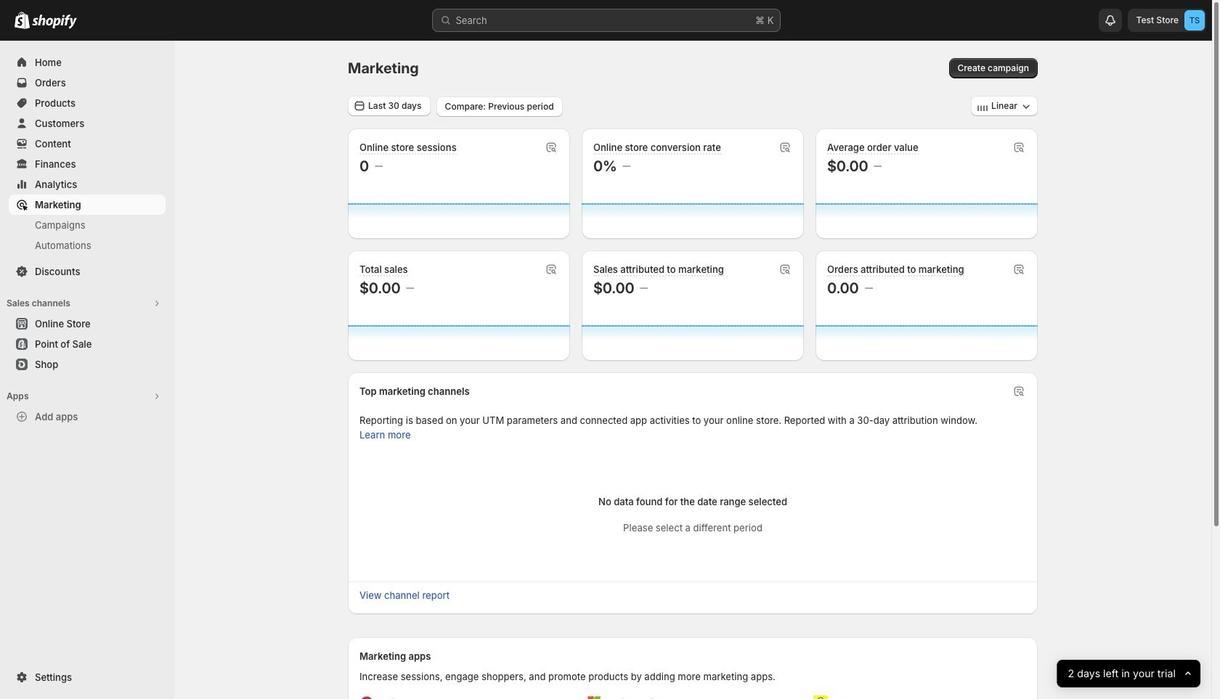 Task type: vqa. For each thing, say whether or not it's contained in the screenshot.
Test Store icon
yes



Task type: locate. For each thing, give the bounding box(es) containing it.
test store image
[[1185, 10, 1205, 31]]



Task type: describe. For each thing, give the bounding box(es) containing it.
shopify image
[[15, 12, 30, 29]]

shopify image
[[32, 15, 77, 29]]



